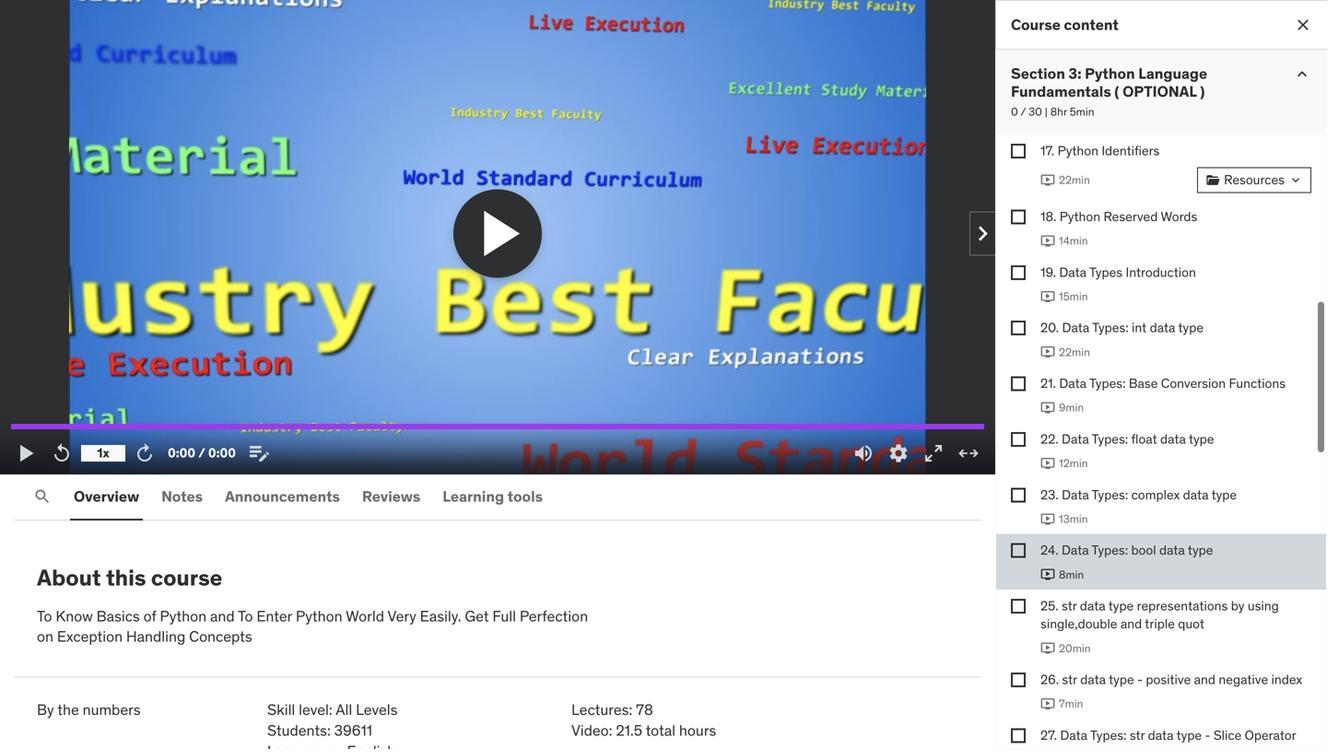 Task type: describe. For each thing, give the bounding box(es) containing it.
play image
[[16, 443, 38, 465]]

21.
[[1041, 375, 1057, 392]]

data for 20.
[[1063, 320, 1090, 336]]

about
[[37, 564, 101, 592]]

xsmall image for 23. data types: complex data type
[[1012, 488, 1026, 503]]

tools
[[508, 487, 543, 506]]

xsmall image for 18. python reserved words
[[1012, 210, 1026, 224]]

data for int
[[1150, 320, 1176, 336]]

slice
[[1214, 728, 1242, 744]]

expanded view image
[[958, 443, 980, 465]]

13min
[[1060, 512, 1089, 526]]

22. data types: float data type
[[1041, 431, 1215, 448]]

lectures: 78 video: 21.5 total hours
[[572, 701, 717, 740]]

xsmall image for 24. data types: bool data type
[[1012, 544, 1026, 559]]

sidebar element
[[996, 0, 1328, 750]]

using
[[1248, 598, 1280, 615]]

25.
[[1041, 598, 1059, 615]]

types: for bool
[[1092, 542, 1129, 559]]

data for str
[[1149, 728, 1174, 744]]

lectures:
[[572, 701, 633, 720]]

python up 14min
[[1060, 208, 1101, 225]]

21. data types: base conversion functions
[[1041, 375, 1286, 392]]

representations
[[1138, 598, 1229, 615]]

)
[[1201, 82, 1206, 101]]

xsmall image for 27. data types: str data type - slice operator
[[1012, 729, 1026, 744]]

full
[[493, 607, 516, 626]]

quot
[[1179, 616, 1205, 633]]

learning tools button
[[439, 475, 547, 519]]

play data types introduction image
[[1041, 289, 1056, 304]]

18.
[[1041, 208, 1057, 225]]

content
[[1065, 15, 1119, 34]]

play data types: complex data type image
[[1041, 512, 1056, 527]]

type for 20. data types: int data type
[[1179, 320, 1204, 336]]

conversion
[[1162, 375, 1227, 392]]

very
[[388, 607, 417, 626]]

2 horizontal spatial and
[[1195, 672, 1216, 688]]

types: for int
[[1093, 320, 1129, 336]]

functions
[[1230, 375, 1286, 392]]

xsmall image for 21. data types: base conversion functions
[[1012, 377, 1026, 392]]

enter
[[257, 607, 292, 626]]

xsmall image for 26. str data type - positive and negative index
[[1012, 673, 1026, 688]]

str for 25.
[[1062, 598, 1077, 615]]

notes button
[[158, 475, 207, 519]]

78
[[636, 701, 654, 720]]

17. python identifiers
[[1041, 142, 1160, 159]]

world
[[346, 607, 384, 626]]

identifiers
[[1102, 142, 1160, 159]]

float
[[1132, 431, 1158, 448]]

course
[[151, 564, 223, 592]]

data for complex
[[1184, 487, 1209, 503]]

17.
[[1041, 142, 1055, 159]]

section
[[1012, 64, 1066, 83]]

by
[[37, 701, 54, 720]]

1 vertical spatial -
[[1206, 728, 1211, 744]]

play data types: int data type image
[[1041, 345, 1056, 360]]

data for 24.
[[1062, 542, 1090, 559]]

about this course
[[37, 564, 223, 592]]

play video image
[[472, 204, 531, 263]]

0
[[1012, 105, 1019, 119]]

xsmall image for 22. data types: float data type
[[1012, 432, 1026, 447]]

play str data type representations by using single,double and triple quot image
[[1041, 642, 1056, 656]]

2 to from the left
[[238, 607, 253, 626]]

str for 26.
[[1063, 672, 1078, 688]]

go to next lecture image
[[969, 219, 998, 249]]

on
[[37, 628, 53, 647]]

triple
[[1146, 616, 1176, 633]]

reserved
[[1104, 208, 1159, 225]]

know
[[56, 607, 93, 626]]

2 vertical spatial str
[[1130, 728, 1146, 744]]

data for 22.
[[1062, 431, 1090, 448]]

27. data types: str data type - slice operator
[[1041, 728, 1297, 744]]

mute image
[[853, 443, 875, 465]]

by the numbers
[[37, 701, 141, 720]]

int
[[1132, 320, 1147, 336]]

total
[[646, 722, 676, 740]]

learning
[[443, 487, 504, 506]]

negative
[[1219, 672, 1269, 688]]

settings image
[[888, 443, 910, 465]]

27.
[[1041, 728, 1058, 744]]

by
[[1232, 598, 1245, 615]]

data for 21.
[[1060, 375, 1087, 392]]

overview button
[[70, 475, 143, 519]]

type left positive
[[1109, 672, 1135, 688]]

reviews button
[[359, 475, 424, 519]]

hours
[[680, 722, 717, 740]]

the
[[57, 701, 79, 720]]

play python reserved words image
[[1041, 234, 1056, 248]]

course
[[1012, 15, 1061, 34]]

announcements button
[[221, 475, 344, 519]]

39611
[[334, 722, 373, 740]]

play str data type - positive and negative index image
[[1041, 697, 1056, 712]]

19.
[[1041, 264, 1057, 281]]

numbers
[[83, 701, 141, 720]]

single,double
[[1041, 616, 1118, 633]]

types: for str
[[1091, 728, 1127, 744]]

1 0:00 from the left
[[168, 445, 196, 462]]

fullscreen image
[[923, 443, 945, 465]]

xsmall image for 25. str data type representations by using single,double and triple quot
[[1012, 600, 1026, 614]]

type for 23. data types: complex data type
[[1212, 487, 1238, 503]]

14min
[[1060, 234, 1089, 248]]

skill
[[267, 701, 295, 720]]

small image
[[1294, 65, 1312, 84]]

19. data types introduction
[[1041, 264, 1197, 281]]

9min
[[1060, 401, 1085, 415]]

forward 5 seconds image
[[134, 443, 156, 465]]

type for 22. data types: float data type
[[1189, 431, 1215, 448]]



Task type: locate. For each thing, give the bounding box(es) containing it.
25. str data type representations by using single,double and triple quot
[[1041, 598, 1280, 633]]

xsmall image left 27.
[[1012, 729, 1026, 744]]

xsmall image
[[1012, 144, 1026, 158], [1289, 173, 1304, 188], [1012, 210, 1026, 224], [1012, 321, 1026, 336], [1012, 432, 1026, 447], [1012, 488, 1026, 503], [1012, 544, 1026, 559], [1012, 673, 1026, 688], [1012, 729, 1026, 744]]

types: for complex
[[1092, 487, 1129, 503]]

str right '26.'
[[1063, 672, 1078, 688]]

1x
[[97, 445, 109, 462]]

data for 19.
[[1060, 264, 1087, 281]]

0 horizontal spatial 0:00
[[168, 445, 196, 462]]

xsmall image left 21.
[[1012, 377, 1026, 392]]

data up the 13min
[[1062, 487, 1090, 503]]

20min
[[1060, 642, 1091, 656]]

8hr
[[1051, 105, 1068, 119]]

/ right 0
[[1021, 105, 1027, 119]]

announcements
[[225, 487, 340, 506]]

7min
[[1060, 697, 1084, 712]]

data up the 8min
[[1062, 542, 1090, 559]]

get
[[465, 607, 489, 626]]

data up 12min
[[1062, 431, 1090, 448]]

22min for play data types: int data type image
[[1060, 345, 1091, 359]]

xsmall image left "24."
[[1012, 544, 1026, 559]]

optional
[[1123, 82, 1197, 101]]

data right int
[[1150, 320, 1176, 336]]

1 horizontal spatial 0:00
[[208, 445, 236, 462]]

type up single,double at the right of the page
[[1109, 598, 1134, 615]]

xsmall image left the "22."
[[1012, 432, 1026, 447]]

22min for play python identifiers icon
[[1060, 173, 1091, 187]]

12min
[[1060, 457, 1089, 471]]

0 horizontal spatial to
[[37, 607, 52, 626]]

types: left complex
[[1092, 487, 1129, 503]]

types: for float
[[1092, 431, 1129, 448]]

data right 27.
[[1061, 728, 1088, 744]]

type right bool
[[1189, 542, 1214, 559]]

data up the 7min
[[1081, 672, 1107, 688]]

type
[[1179, 320, 1204, 336], [1189, 431, 1215, 448], [1212, 487, 1238, 503], [1189, 542, 1214, 559], [1109, 598, 1134, 615], [1109, 672, 1135, 688], [1177, 728, 1203, 744]]

(
[[1115, 82, 1120, 101]]

video:
[[572, 722, 613, 740]]

data down positive
[[1149, 728, 1174, 744]]

21.5
[[616, 722, 643, 740]]

operator
[[1245, 728, 1297, 744]]

xsmall image left 17.
[[1012, 144, 1026, 158]]

exception
[[57, 628, 123, 647]]

levels
[[356, 701, 398, 720]]

skill level: all levels students: 39611
[[267, 701, 398, 740]]

types
[[1090, 264, 1123, 281]]

2 22min from the top
[[1060, 345, 1091, 359]]

perfection
[[520, 607, 588, 626]]

1 22min from the top
[[1060, 173, 1091, 187]]

1 horizontal spatial to
[[238, 607, 253, 626]]

notes
[[161, 487, 203, 506]]

data right the 20.
[[1063, 320, 1090, 336]]

0 horizontal spatial -
[[1138, 672, 1143, 688]]

data up 9min
[[1060, 375, 1087, 392]]

xsmall image inside the resources dropdown button
[[1289, 173, 1304, 188]]

learning tools
[[443, 487, 543, 506]]

play data types: float data type image
[[1041, 456, 1056, 471]]

- left positive
[[1138, 672, 1143, 688]]

add note image
[[248, 443, 270, 465]]

0 vertical spatial 22min
[[1060, 173, 1091, 187]]

0 horizontal spatial and
[[210, 607, 235, 626]]

types: for base
[[1090, 375, 1126, 392]]

xsmall image left 18.
[[1012, 210, 1026, 224]]

1 to from the left
[[37, 607, 52, 626]]

and up concepts
[[210, 607, 235, 626]]

xsmall image for 17. python identifiers
[[1012, 144, 1026, 158]]

22min right play python identifiers icon
[[1060, 173, 1091, 187]]

18. python reserved words
[[1041, 208, 1198, 225]]

play python identifiers image
[[1041, 173, 1056, 188]]

22min
[[1060, 173, 1091, 187], [1060, 345, 1091, 359]]

type for 27. data types: str data type - slice operator
[[1177, 728, 1203, 744]]

and left triple
[[1121, 616, 1143, 633]]

26. str data type - positive and negative index
[[1041, 672, 1303, 688]]

resources
[[1225, 172, 1285, 188]]

3:
[[1069, 64, 1082, 83]]

types: left the float
[[1092, 431, 1129, 448]]

level:
[[299, 701, 333, 720]]

23.
[[1041, 487, 1059, 503]]

1 vertical spatial str
[[1063, 672, 1078, 688]]

overview
[[74, 487, 139, 506]]

xsmall image left 19.
[[1012, 265, 1026, 280]]

rewind 5 seconds image
[[51, 443, 73, 465]]

xsmall image left the 20.
[[1012, 321, 1026, 336]]

types: left bool
[[1092, 542, 1129, 559]]

type down conversion
[[1189, 431, 1215, 448]]

data for 23.
[[1062, 487, 1090, 503]]

words
[[1161, 208, 1198, 225]]

data for bool
[[1160, 542, 1186, 559]]

22min right play data types: int data type image
[[1060, 345, 1091, 359]]

play data types: base conversion functions image
[[1041, 401, 1056, 415]]

fundamentals
[[1012, 82, 1112, 101]]

data right the float
[[1161, 431, 1187, 448]]

xsmall image inside the resources dropdown button
[[1206, 173, 1221, 188]]

20. data types: int data type
[[1041, 320, 1204, 336]]

1 horizontal spatial /
[[1021, 105, 1027, 119]]

type left slice
[[1177, 728, 1203, 744]]

python right of
[[160, 607, 207, 626]]

type inside 25. str data type representations by using single,double and triple quot
[[1109, 598, 1134, 615]]

1 horizontal spatial -
[[1206, 728, 1211, 744]]

close course content sidebar image
[[1295, 16, 1313, 34]]

1x button
[[81, 438, 125, 469]]

xsmall image left 25.
[[1012, 600, 1026, 614]]

progress bar slider
[[11, 416, 985, 438]]

24.
[[1041, 542, 1059, 559]]

str right 25.
[[1062, 598, 1077, 615]]

concepts
[[189, 628, 252, 647]]

types: right 27.
[[1091, 728, 1127, 744]]

|
[[1045, 105, 1048, 119]]

0 vertical spatial /
[[1021, 105, 1027, 119]]

xsmall image left the "23."
[[1012, 488, 1026, 503]]

python right 3:
[[1086, 64, 1136, 83]]

data inside 25. str data type representations by using single,double and triple quot
[[1081, 598, 1106, 615]]

str down 26. str data type - positive and negative index
[[1130, 728, 1146, 744]]

/ up notes
[[198, 445, 205, 462]]

bool
[[1132, 542, 1157, 559]]

0:00 left add note icon
[[208, 445, 236, 462]]

and inside to know basics of python and to enter python world very easily.  get full perfection on exception handling concepts
[[210, 607, 235, 626]]

15min
[[1060, 289, 1089, 304]]

python inside section 3: python language fundamentals  ( optional ) 0 / 30 | 8hr 5min
[[1086, 64, 1136, 83]]

data for 27.
[[1061, 728, 1088, 744]]

play data types: bool data type image
[[1041, 568, 1056, 583]]

24. data types: bool data type
[[1041, 542, 1214, 559]]

language
[[1139, 64, 1208, 83]]

0:00
[[168, 445, 196, 462], [208, 445, 236, 462]]

1 horizontal spatial and
[[1121, 616, 1143, 633]]

xsmall image for 20. data types: int data type
[[1012, 321, 1026, 336]]

section 3: python language fundamentals  ( optional ) 0 / 30 | 8hr 5min
[[1012, 64, 1208, 119]]

search image
[[33, 488, 52, 506]]

data up 15min
[[1060, 264, 1087, 281]]

type right int
[[1179, 320, 1204, 336]]

1 vertical spatial 22min
[[1060, 345, 1091, 359]]

handling
[[126, 628, 186, 647]]

/ inside section 3: python language fundamentals  ( optional ) 0 / 30 | 8hr 5min
[[1021, 105, 1027, 119]]

types: left base
[[1090, 375, 1126, 392]]

to left enter
[[238, 607, 253, 626]]

20.
[[1041, 320, 1060, 336]]

and inside 25. str data type representations by using single,double and triple quot
[[1121, 616, 1143, 633]]

0:00 / 0:00
[[168, 445, 236, 462]]

1 vertical spatial /
[[198, 445, 205, 462]]

types: left int
[[1093, 320, 1129, 336]]

xsmall image right resources
[[1289, 173, 1304, 188]]

resources button
[[1198, 167, 1312, 193]]

section 3: python language fundamentals  ( optional ) button
[[1012, 64, 1279, 101]]

to up on at the left of page
[[37, 607, 52, 626]]

base
[[1129, 375, 1159, 392]]

easily.
[[420, 607, 462, 626]]

all
[[336, 701, 352, 720]]

index
[[1272, 672, 1303, 688]]

xsmall image for 19. data types introduction
[[1012, 265, 1026, 280]]

xsmall image
[[1206, 173, 1221, 188], [1012, 265, 1026, 280], [1012, 377, 1026, 392], [1012, 600, 1026, 614]]

26.
[[1041, 672, 1060, 688]]

course content
[[1012, 15, 1119, 34]]

and right positive
[[1195, 672, 1216, 688]]

0 horizontal spatial /
[[198, 445, 205, 462]]

22.
[[1041, 431, 1059, 448]]

data
[[1060, 264, 1087, 281], [1063, 320, 1090, 336], [1060, 375, 1087, 392], [1062, 431, 1090, 448], [1062, 487, 1090, 503], [1062, 542, 1090, 559], [1061, 728, 1088, 744]]

xsmall image left '26.'
[[1012, 673, 1026, 688]]

0:00 right forward 5 seconds icon
[[168, 445, 196, 462]]

xsmall image left resources
[[1206, 173, 1221, 188]]

to
[[37, 607, 52, 626], [238, 607, 253, 626]]

basics
[[96, 607, 140, 626]]

positive
[[1147, 672, 1192, 688]]

str inside 25. str data type representations by using single,double and triple quot
[[1062, 598, 1077, 615]]

2 0:00 from the left
[[208, 445, 236, 462]]

type for 24. data types: bool data type
[[1189, 542, 1214, 559]]

type right complex
[[1212, 487, 1238, 503]]

of
[[143, 607, 156, 626]]

data right complex
[[1184, 487, 1209, 503]]

/
[[1021, 105, 1027, 119], [198, 445, 205, 462]]

python right 17.
[[1058, 142, 1099, 159]]

data for float
[[1161, 431, 1187, 448]]

this
[[106, 564, 146, 592]]

5min
[[1070, 105, 1095, 119]]

data right bool
[[1160, 542, 1186, 559]]

0 vertical spatial str
[[1062, 598, 1077, 615]]

types:
[[1093, 320, 1129, 336], [1090, 375, 1126, 392], [1092, 431, 1129, 448], [1092, 487, 1129, 503], [1092, 542, 1129, 559], [1091, 728, 1127, 744]]

data up single,double at the right of the page
[[1081, 598, 1106, 615]]

0 vertical spatial -
[[1138, 672, 1143, 688]]

python right enter
[[296, 607, 343, 626]]

complex
[[1132, 487, 1181, 503]]

- left slice
[[1206, 728, 1211, 744]]

reviews
[[362, 487, 421, 506]]

and
[[210, 607, 235, 626], [1121, 616, 1143, 633], [1195, 672, 1216, 688]]



Task type: vqa. For each thing, say whether or not it's contained in the screenshot.
With within the ccna 2020 200-125 video boot camp with chris bryant
no



